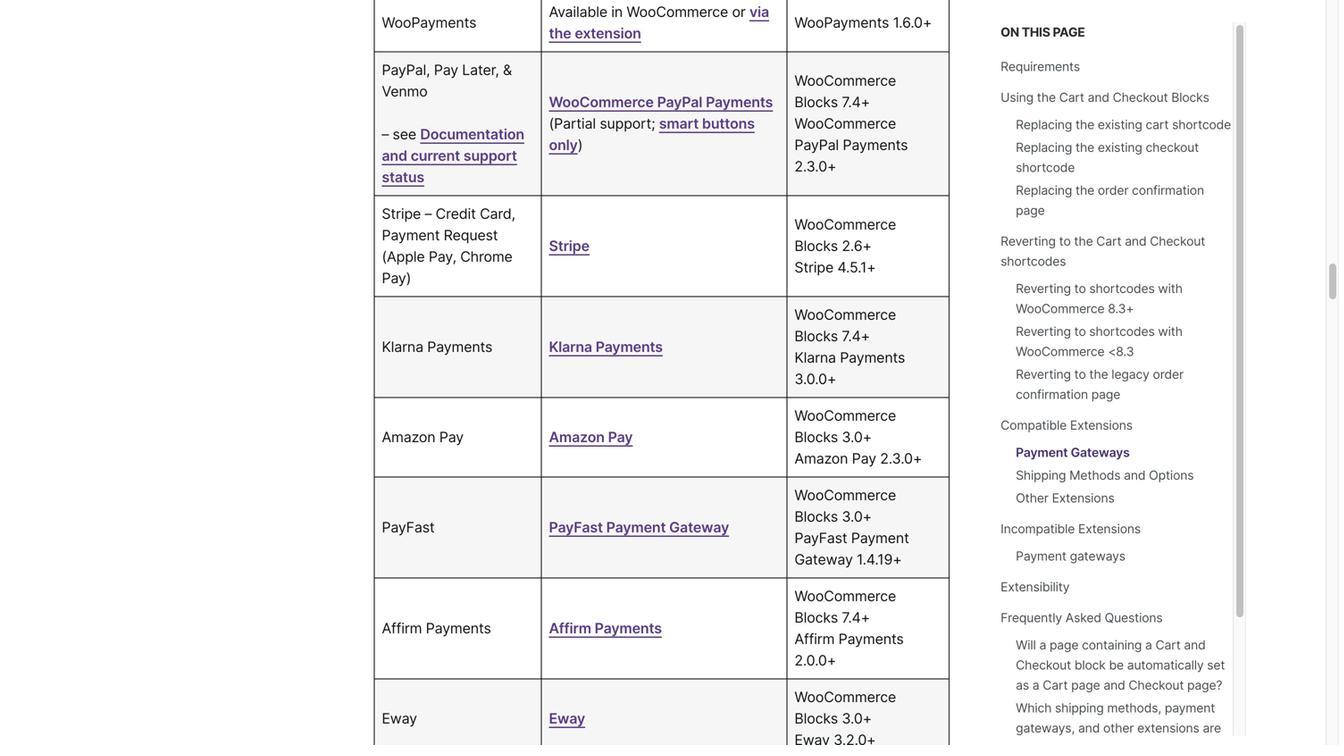 Task type: locate. For each thing, give the bounding box(es) containing it.
1 horizontal spatial paypal
[[794, 136, 839, 154]]

1 7.4+ from the top
[[842, 94, 870, 111]]

7.4+ inside woocommerce blocks 7.4+ woocommerce paypal payments 2.3.0+
[[842, 94, 870, 111]]

0 vertical spatial replacing
[[1016, 117, 1072, 132]]

to down reverting to shortcodes with woocommerce <8.3 'link' at the top of page
[[1074, 367, 1086, 382]]

shortcode up checkout
[[1172, 117, 1231, 132]]

incompatible extensions
[[1001, 521, 1141, 536]]

1 horizontal spatial gateway
[[794, 551, 853, 568]]

0 vertical spatial 7.4+
[[842, 94, 870, 111]]

woopayments left 1.6.0+
[[794, 14, 889, 31]]

2.6+
[[842, 237, 872, 255]]

2 woopayments from the left
[[794, 14, 889, 31]]

payments inside woocommerce blocks 7.4+ woocommerce paypal payments 2.3.0+
[[843, 136, 908, 154]]

– left credit
[[425, 205, 432, 223]]

cart up which
[[1043, 678, 1068, 693]]

1 klarna payments from the left
[[382, 338, 492, 356]]

3.0+ inside woocommerce blocks 3.0+ payfast payment gateway 1.4.19+
[[842, 508, 872, 525]]

and up automatically
[[1184, 637, 1206, 653]]

1 vertical spatial –
[[425, 205, 432, 223]]

payfast payment gateway
[[549, 519, 729, 536]]

stripe
[[382, 205, 421, 223], [549, 237, 590, 255], [794, 259, 834, 276]]

replacing
[[1016, 117, 1072, 132], [1016, 140, 1072, 155], [1016, 183, 1072, 198]]

0 vertical spatial order
[[1098, 183, 1129, 198]]

7.4+ down 1.4.19+
[[842, 609, 870, 626]]

the down replacing the existing checkout shortcode link
[[1076, 183, 1094, 198]]

stripe left "4.5.1+"
[[794, 259, 834, 276]]

shortcodes
[[1001, 254, 1066, 269], [1089, 281, 1155, 296], [1089, 324, 1155, 339]]

confirmation down checkout
[[1132, 183, 1204, 198]]

1 vertical spatial replacing
[[1016, 140, 1072, 155]]

checkout down replacing the order confirmation page link
[[1150, 234, 1205, 249]]

1 horizontal spatial confirmation
[[1132, 183, 1204, 198]]

cart
[[1146, 117, 1169, 132]]

7.4+ inside woocommerce blocks 7.4+ klarna payments 3.0.0+
[[842, 328, 870, 345]]

checkout down automatically
[[1129, 678, 1184, 693]]

0 horizontal spatial confirmation
[[1016, 387, 1088, 402]]

to down replacing the order confirmation page link
[[1059, 234, 1071, 249]]

klarna payments
[[382, 338, 492, 356], [549, 338, 663, 356]]

0 horizontal spatial gateway
[[669, 519, 729, 536]]

1 vertical spatial order
[[1153, 367, 1184, 382]]

1 horizontal spatial klarna payments
[[549, 338, 663, 356]]

3 3.0+ from the top
[[842, 710, 872, 727]]

documentation and current support status link
[[382, 126, 524, 186]]

extensibility link
[[1001, 579, 1070, 594]]

checkout down will
[[1016, 657, 1071, 673]]

order inside replacing the existing cart shortcode replacing the existing checkout shortcode replacing the order confirmation page
[[1098, 183, 1129, 198]]

0 vertical spatial paypal
[[657, 94, 702, 111]]

0 horizontal spatial payfast
[[382, 519, 435, 536]]

stripe for stripe – credit card, payment request (apple pay, chrome pay)
[[382, 205, 421, 223]]

2 horizontal spatial klarna
[[794, 349, 836, 366]]

block
[[1074, 657, 1106, 673]]

1 horizontal spatial 2.3.0+
[[880, 450, 922, 467]]

shortcodes up 'reverting to shortcodes with woocommerce 8.3+' link
[[1001, 254, 1066, 269]]

payfast for payfast
[[382, 519, 435, 536]]

via the extension
[[549, 3, 769, 42]]

0 horizontal spatial –
[[382, 126, 389, 143]]

0 horizontal spatial klarna
[[382, 338, 423, 356]]

0 vertical spatial –
[[382, 126, 389, 143]]

a up automatically
[[1145, 637, 1152, 653]]

stripe right chrome
[[549, 237, 590, 255]]

woopayments up paypal,
[[382, 14, 476, 31]]

1 horizontal spatial woopayments
[[794, 14, 889, 31]]

0 vertical spatial gateway
[[669, 519, 729, 536]]

the
[[549, 25, 571, 42], [1037, 90, 1056, 105], [1076, 117, 1094, 132], [1076, 140, 1094, 155], [1076, 183, 1094, 198], [1074, 234, 1093, 249], [1089, 367, 1108, 382]]

0 vertical spatial confirmation
[[1132, 183, 1204, 198]]

0 horizontal spatial eway
[[382, 710, 417, 727]]

checkout
[[1113, 90, 1168, 105], [1150, 234, 1205, 249], [1016, 657, 1071, 673], [1129, 678, 1184, 693]]

smart buttons only link
[[549, 115, 755, 154]]

payment
[[1165, 700, 1215, 716]]

2 klarna payments from the left
[[549, 338, 663, 356]]

with
[[1158, 281, 1183, 296], [1158, 324, 1183, 339]]

replacing the existing checkout shortcode link
[[1016, 140, 1199, 175]]

2 horizontal spatial stripe
[[794, 259, 834, 276]]

cart down requirements
[[1059, 90, 1084, 105]]

stripe inside stripe – credit card, payment request (apple pay, chrome pay)
[[382, 205, 421, 223]]

asked
[[1066, 610, 1101, 625]]

to down reverting to the cart and checkout shortcodes link
[[1074, 281, 1086, 296]]

2 vertical spatial extensions
[[1078, 521, 1141, 536]]

woopayments for woopayments
[[382, 14, 476, 31]]

eway
[[382, 710, 417, 727], [549, 710, 585, 727]]

shortcode
[[1172, 117, 1231, 132], [1016, 160, 1075, 175]]

replacing the order confirmation page link
[[1016, 183, 1204, 218]]

3.0+ for pay
[[842, 428, 872, 446]]

2 vertical spatial 7.4+
[[842, 609, 870, 626]]

woopayments
[[382, 14, 476, 31], [794, 14, 889, 31]]

0 horizontal spatial klarna payments
[[382, 338, 492, 356]]

2 with from the top
[[1158, 324, 1183, 339]]

via the extension link
[[549, 3, 769, 42]]

existing
[[1098, 117, 1142, 132], [1098, 140, 1142, 155]]

available
[[549, 3, 607, 21]]

and inside reverting to the cart and checkout shortcodes
[[1125, 234, 1147, 249]]

cart inside reverting to the cart and checkout shortcodes
[[1096, 234, 1121, 249]]

paypal inside woocommerce blocks 7.4+ woocommerce paypal payments 2.3.0+
[[794, 136, 839, 154]]

woocommerce inside the woocommerce blocks 3.0+ amazon pay 2.3.0+
[[794, 407, 896, 424]]

2.3.0+ up 'woocommerce blocks 2.6+ stripe 4.5.1+'
[[794, 158, 836, 175]]

1 vertical spatial gateway
[[794, 551, 853, 568]]

0 vertical spatial with
[[1158, 281, 1183, 296]]

will a page containing a cart and checkout block be automatically set as a cart page and checkout page? link
[[1016, 637, 1225, 693]]

2 vertical spatial 3.0+
[[842, 710, 872, 727]]

1 vertical spatial existing
[[1098, 140, 1142, 155]]

0 vertical spatial stripe
[[382, 205, 421, 223]]

containing
[[1082, 637, 1142, 653]]

1 3.0+ from the top
[[842, 428, 872, 446]]

0 horizontal spatial affirm payments
[[382, 620, 491, 637]]

woocommerce blocks 7.4+ affirm payments 2.0.0+
[[794, 587, 904, 669]]

0 vertical spatial existing
[[1098, 117, 1142, 132]]

stripe down status
[[382, 205, 421, 223]]

7.4+ for klarna
[[842, 328, 870, 345]]

1 woopayments from the left
[[382, 14, 476, 31]]

and left the options
[[1124, 468, 1146, 483]]

1 horizontal spatial –
[[425, 205, 432, 223]]

2 affirm payments from the left
[[549, 620, 662, 637]]

1 vertical spatial extensions
[[1052, 490, 1114, 506]]

payments
[[706, 94, 773, 111], [843, 136, 908, 154], [427, 338, 492, 356], [596, 338, 663, 356], [840, 349, 905, 366], [426, 620, 491, 637], [595, 620, 662, 637], [838, 630, 904, 648]]

shipping methods and options link
[[1016, 468, 1194, 483]]

2 3.0+ from the top
[[842, 508, 872, 525]]

and down – see
[[382, 147, 407, 165]]

payfast for payfast payment gateway
[[549, 519, 603, 536]]

checkout inside reverting to the cart and checkout shortcodes
[[1150, 234, 1205, 249]]

the down available
[[549, 25, 571, 42]]

blocks inside woocommerce blocks 3.0+
[[794, 710, 838, 727]]

extensions for incompatible
[[1078, 521, 1141, 536]]

2.3.0+ up woocommerce blocks 3.0+ payfast payment gateway 1.4.19+
[[880, 450, 922, 467]]

2 horizontal spatial payfast
[[794, 529, 847, 547]]

1 vertical spatial paypal
[[794, 136, 839, 154]]

2 vertical spatial stripe
[[794, 259, 834, 276]]

pay
[[434, 61, 458, 79], [439, 428, 464, 446], [608, 428, 633, 446], [852, 450, 876, 467]]

supported?
[[1016, 741, 1082, 745]]

card,
[[480, 205, 515, 223]]

2 vertical spatial replacing
[[1016, 183, 1072, 198]]

0 horizontal spatial amazon pay
[[382, 428, 464, 446]]

7.4+ down "woopayments 1.6.0+"
[[842, 94, 870, 111]]

0 vertical spatial 2.3.0+
[[794, 158, 836, 175]]

amazon
[[382, 428, 435, 446], [549, 428, 605, 446], [794, 450, 848, 467]]

page inside 'reverting to shortcodes with woocommerce 8.3+ reverting to shortcodes with woocommerce <8.3 reverting to the legacy order confirmation page'
[[1091, 387, 1120, 402]]

2 7.4+ from the top
[[842, 328, 870, 345]]

and up replacing the existing cart shortcode link
[[1088, 90, 1109, 105]]

2 horizontal spatial amazon
[[794, 450, 848, 467]]

blocks for woocommerce blocks 3.0+
[[794, 710, 838, 727]]

methods
[[1069, 468, 1121, 483]]

7.4+ down "4.5.1+"
[[842, 328, 870, 345]]

1 vertical spatial shortcode
[[1016, 160, 1075, 175]]

the down using the cart and checkout blocks
[[1076, 117, 1094, 132]]

0 horizontal spatial woopayments
[[382, 14, 476, 31]]

payments inside the woocommerce paypal payments (partial support;
[[706, 94, 773, 111]]

1 horizontal spatial eway
[[549, 710, 585, 727]]

1 horizontal spatial affirm
[[549, 620, 591, 637]]

3 replacing from the top
[[1016, 183, 1072, 198]]

payments inside woocommerce blocks 7.4+ affirm payments 2.0.0+
[[838, 630, 904, 648]]

0 vertical spatial extensions
[[1070, 418, 1133, 433]]

order down replacing the existing checkout shortcode link
[[1098, 183, 1129, 198]]

amazon pay link
[[549, 428, 633, 446]]

documentation
[[420, 126, 524, 143]]

gateway
[[669, 519, 729, 536], [794, 551, 853, 568]]

page
[[1053, 25, 1085, 40], [1016, 203, 1045, 218], [1091, 387, 1120, 402], [1050, 637, 1079, 653], [1071, 678, 1100, 693]]

and down be
[[1104, 678, 1125, 693]]

page up reverting to the cart and checkout shortcodes link
[[1016, 203, 1045, 218]]

page down "legacy"
[[1091, 387, 1120, 402]]

paypal
[[657, 94, 702, 111], [794, 136, 839, 154]]

pay inside the woocommerce blocks 3.0+ amazon pay 2.3.0+
[[852, 450, 876, 467]]

pay)
[[382, 269, 411, 287]]

2 horizontal spatial affirm
[[794, 630, 835, 648]]

blocks for woocommerce blocks 7.4+ woocommerce paypal payments 2.3.0+
[[794, 94, 838, 111]]

questions
[[1105, 610, 1163, 625]]

cart down replacing the order confirmation page link
[[1096, 234, 1121, 249]]

woocommerce inside woocommerce blocks 7.4+ affirm payments 2.0.0+
[[794, 587, 896, 605]]

order
[[1098, 183, 1129, 198], [1153, 367, 1184, 382]]

0 horizontal spatial stripe
[[382, 205, 421, 223]]

using
[[1001, 90, 1034, 105]]

1 vertical spatial stripe
[[549, 237, 590, 255]]

1 vertical spatial with
[[1158, 324, 1183, 339]]

the down replacing the order confirmation page link
[[1074, 234, 1093, 249]]

the inside via the extension
[[549, 25, 571, 42]]

0 vertical spatial 3.0+
[[842, 428, 872, 446]]

extensibility
[[1001, 579, 1070, 594]]

and down replacing the order confirmation page link
[[1125, 234, 1147, 249]]

payment gateways link
[[1016, 445, 1130, 460]]

3.0+ inside the woocommerce blocks 3.0+ amazon pay 2.3.0+
[[842, 428, 872, 446]]

or
[[732, 3, 746, 21]]

blocks inside the woocommerce blocks 3.0+ amazon pay 2.3.0+
[[794, 428, 838, 446]]

payments inside woocommerce blocks 7.4+ klarna payments 3.0.0+
[[840, 349, 905, 366]]

existing down using the cart and checkout blocks link
[[1098, 117, 1142, 132]]

1 vertical spatial 2.3.0+
[[880, 450, 922, 467]]

shortcodes up <8.3
[[1089, 324, 1155, 339]]

reverting
[[1001, 234, 1056, 249], [1016, 281, 1071, 296], [1016, 324, 1071, 339], [1016, 367, 1071, 382]]

7.4+
[[842, 94, 870, 111], [842, 328, 870, 345], [842, 609, 870, 626]]

which shipping methods, payment gateways, and other extensions are supported? link
[[1016, 700, 1221, 745]]

klarna
[[382, 338, 423, 356], [549, 338, 592, 356], [794, 349, 836, 366]]

woocommerce blocks 3.0+ payfast payment gateway 1.4.19+
[[794, 487, 909, 568]]

order right "legacy"
[[1153, 367, 1184, 382]]

support;
[[600, 115, 655, 132]]

1 horizontal spatial amazon pay
[[549, 428, 633, 446]]

and
[[1088, 90, 1109, 105], [382, 147, 407, 165], [1125, 234, 1147, 249], [1124, 468, 1146, 483], [1184, 637, 1206, 653], [1104, 678, 1125, 693], [1078, 720, 1100, 736]]

0 horizontal spatial order
[[1098, 183, 1129, 198]]

blocks inside woocommerce blocks 3.0+ payfast payment gateway 1.4.19+
[[794, 508, 838, 525]]

payment inside woocommerce blocks 3.0+ payfast payment gateway 1.4.19+
[[851, 529, 909, 547]]

and inside payment gateways shipping methods and options other extensions
[[1124, 468, 1146, 483]]

0 horizontal spatial 2.3.0+
[[794, 158, 836, 175]]

affirm inside woocommerce blocks 7.4+ affirm payments 2.0.0+
[[794, 630, 835, 648]]

3 7.4+ from the top
[[842, 609, 870, 626]]

3.0+
[[842, 428, 872, 446], [842, 508, 872, 525], [842, 710, 872, 727]]

blocks inside woocommerce blocks 7.4+ affirm payments 2.0.0+
[[794, 609, 838, 626]]

1 vertical spatial confirmation
[[1016, 387, 1088, 402]]

in
[[611, 3, 623, 21]]

1 horizontal spatial affirm payments
[[549, 620, 662, 637]]

existing down replacing the existing cart shortcode link
[[1098, 140, 1142, 155]]

confirmation up compatible extensions
[[1016, 387, 1088, 402]]

2 eway from the left
[[549, 710, 585, 727]]

7.4+ inside woocommerce blocks 7.4+ affirm payments 2.0.0+
[[842, 609, 870, 626]]

blocks inside woocommerce blocks 7.4+ klarna payments 3.0.0+
[[794, 328, 838, 345]]

0 horizontal spatial paypal
[[657, 94, 702, 111]]

the inside 'reverting to shortcodes with woocommerce 8.3+ reverting to shortcodes with woocommerce <8.3 reverting to the legacy order confirmation page'
[[1089, 367, 1108, 382]]

support
[[464, 147, 517, 165]]

1 vertical spatial 7.4+
[[842, 328, 870, 345]]

blocks inside 'woocommerce blocks 2.6+ stripe 4.5.1+'
[[794, 237, 838, 255]]

blocks for woocommerce blocks 7.4+ affirm payments 2.0.0+
[[794, 609, 838, 626]]

7.4+ for woocommerce
[[842, 94, 870, 111]]

payment gateways
[[1016, 548, 1125, 564]]

woocommerce
[[627, 3, 728, 21], [794, 72, 896, 89], [549, 94, 654, 111], [794, 115, 896, 132], [794, 216, 896, 233], [1016, 301, 1105, 316], [794, 306, 896, 324], [1016, 344, 1105, 359], [794, 407, 896, 424], [794, 487, 896, 504], [794, 587, 896, 605], [794, 688, 896, 706]]

0 vertical spatial shortcodes
[[1001, 254, 1066, 269]]

1 vertical spatial 3.0+
[[842, 508, 872, 525]]

shortcode up replacing the order confirmation page link
[[1016, 160, 1075, 175]]

the left "legacy"
[[1089, 367, 1108, 382]]

automatically
[[1127, 657, 1204, 673]]

shortcodes up 8.3+
[[1089, 281, 1155, 296]]

0 vertical spatial shortcode
[[1172, 117, 1231, 132]]

payment gateways link
[[1016, 548, 1125, 564]]

– left see at the left top
[[382, 126, 389, 143]]

a right will
[[1039, 637, 1046, 653]]

gateways
[[1071, 445, 1130, 460]]

1 horizontal spatial payfast
[[549, 519, 603, 536]]

will a page containing a cart and checkout block be automatically set as a cart page and checkout page? which shipping methods, payment gateways, and other extensions are supported?
[[1016, 637, 1225, 745]]

to inside reverting to the cart and checkout shortcodes
[[1059, 234, 1071, 249]]

woocommerce inside woocommerce blocks 7.4+ klarna payments 3.0.0+
[[794, 306, 896, 324]]

will
[[1016, 637, 1036, 653]]

1 horizontal spatial stripe
[[549, 237, 590, 255]]

blocks inside woocommerce blocks 7.4+ woocommerce paypal payments 2.3.0+
[[794, 94, 838, 111]]

payment
[[382, 227, 440, 244], [1016, 445, 1068, 460], [606, 519, 666, 536], [851, 529, 909, 547], [1016, 548, 1066, 564]]

2 replacing from the top
[[1016, 140, 1072, 155]]

1 horizontal spatial order
[[1153, 367, 1184, 382]]

2.3.0+
[[794, 158, 836, 175], [880, 450, 922, 467]]

1 replacing from the top
[[1016, 117, 1072, 132]]



Task type: vqa. For each thing, say whether or not it's contained in the screenshot.


Task type: describe. For each thing, give the bounding box(es) containing it.
1 amazon pay from the left
[[382, 428, 464, 446]]

a right as
[[1032, 678, 1039, 693]]

shipping
[[1055, 700, 1104, 716]]

status
[[382, 169, 424, 186]]

the right using
[[1037, 90, 1056, 105]]

0 horizontal spatial affirm
[[382, 620, 422, 637]]

stripe inside 'woocommerce blocks 2.6+ stripe 4.5.1+'
[[794, 259, 834, 276]]

checkout up the cart
[[1113, 90, 1168, 105]]

confirmation inside replacing the existing cart shortcode replacing the existing checkout shortcode replacing the order confirmation page
[[1132, 183, 1204, 198]]

payment inside payment gateways shipping methods and options other extensions
[[1016, 445, 1068, 460]]

1 affirm payments from the left
[[382, 620, 491, 637]]

which
[[1016, 700, 1052, 716]]

1 horizontal spatial shortcode
[[1172, 117, 1231, 132]]

stripe – credit card, payment request (apple pay, chrome pay)
[[382, 205, 515, 287]]

page down 'frequently asked questions' "link"
[[1050, 637, 1079, 653]]

woocommerce paypal payments (partial support;
[[549, 94, 773, 132]]

&
[[503, 61, 512, 79]]

affirm payments link
[[549, 620, 662, 637]]

confirmation inside 'reverting to shortcodes with woocommerce 8.3+ reverting to shortcodes with woocommerce <8.3 reverting to the legacy order confirmation page'
[[1016, 387, 1088, 402]]

klarna payments link
[[549, 338, 663, 356]]

documentation and current support status
[[382, 126, 524, 186]]

reverting to shortcodes with woocommerce 8.3+ reverting to shortcodes with woocommerce <8.3 reverting to the legacy order confirmation page
[[1016, 281, 1184, 402]]

– see
[[382, 126, 420, 143]]

gateways
[[1070, 548, 1125, 564]]

(apple
[[382, 248, 425, 265]]

stripe for stripe
[[549, 237, 590, 255]]

reverting to the legacy order confirmation page link
[[1016, 367, 1184, 402]]

are
[[1203, 720, 1221, 736]]

other
[[1103, 720, 1134, 736]]

legacy
[[1112, 367, 1149, 382]]

2 existing from the top
[[1098, 140, 1142, 155]]

page?
[[1187, 678, 1222, 693]]

this
[[1022, 25, 1050, 40]]

to down 'reverting to shortcodes with woocommerce 8.3+' link
[[1074, 324, 1086, 339]]

payment inside stripe – credit card, payment request (apple pay, chrome pay)
[[382, 227, 440, 244]]

2 amazon pay from the left
[[549, 428, 633, 446]]

1 horizontal spatial amazon
[[549, 428, 605, 446]]

paypal inside the woocommerce paypal payments (partial support;
[[657, 94, 702, 111]]

blocks for woocommerce blocks 3.0+ payfast payment gateway 1.4.19+
[[794, 508, 838, 525]]

3.0+ inside woocommerce blocks 3.0+
[[842, 710, 872, 727]]

blocks for woocommerce blocks 2.6+ stripe 4.5.1+
[[794, 237, 838, 255]]

on
[[1001, 25, 1019, 40]]

compatible
[[1001, 418, 1067, 433]]

blocks for woocommerce blocks 7.4+ klarna payments 3.0.0+
[[794, 328, 838, 345]]

credit
[[436, 205, 476, 223]]

reverting to the cart and checkout shortcodes link
[[1001, 234, 1205, 269]]

klarna inside woocommerce blocks 7.4+ klarna payments 3.0.0+
[[794, 349, 836, 366]]

(partial
[[549, 115, 596, 132]]

shipping
[[1016, 468, 1066, 483]]

frequently asked questions link
[[1001, 610, 1163, 625]]

available in woocommerce or
[[549, 3, 749, 21]]

incompatible
[[1001, 521, 1075, 536]]

stripe link
[[549, 237, 590, 255]]

as
[[1016, 678, 1029, 693]]

reverting to shortcodes with woocommerce <8.3 link
[[1016, 324, 1183, 359]]

reverting to shortcodes with woocommerce 8.3+ link
[[1016, 281, 1183, 316]]

payfast inside woocommerce blocks 3.0+ payfast payment gateway 1.4.19+
[[794, 529, 847, 547]]

and inside documentation and current support status
[[382, 147, 407, 165]]

the inside reverting to the cart and checkout shortcodes
[[1074, 234, 1093, 249]]

1.6.0+
[[893, 14, 932, 31]]

1 existing from the top
[[1098, 117, 1142, 132]]

pay,
[[429, 248, 456, 265]]

3.0.0+
[[794, 370, 836, 388]]

2 vertical spatial shortcodes
[[1089, 324, 1155, 339]]

pay inside paypal, pay later, & venmo
[[434, 61, 458, 79]]

paypal, pay later, & venmo
[[382, 61, 512, 100]]

current
[[411, 147, 460, 165]]

extension
[[575, 25, 641, 42]]

page down 'block'
[[1071, 678, 1100, 693]]

using the cart and checkout blocks link
[[1001, 90, 1209, 105]]

woopayments for woopayments 1.6.0+
[[794, 14, 889, 31]]

extensions inside payment gateways shipping methods and options other extensions
[[1052, 490, 1114, 506]]

replacing the existing cart shortcode replacing the existing checkout shortcode replacing the order confirmation page
[[1016, 117, 1231, 218]]

woocommerce blocks 2.6+ stripe 4.5.1+
[[794, 216, 896, 276]]

request
[[444, 227, 498, 244]]

– inside stripe – credit card, payment request (apple pay, chrome pay)
[[425, 205, 432, 223]]

methods,
[[1107, 700, 1161, 716]]

requirements
[[1001, 59, 1080, 74]]

blocks for woocommerce blocks 3.0+ amazon pay 2.3.0+
[[794, 428, 838, 446]]

woocommerce inside the woocommerce paypal payments (partial support;
[[549, 94, 654, 111]]

chrome
[[460, 248, 512, 265]]

requirements link
[[1001, 59, 1080, 74]]

woocommerce blocks 7.4+ klarna payments 3.0.0+
[[794, 306, 905, 388]]

smart
[[659, 115, 699, 132]]

gateway inside woocommerce blocks 3.0+ payfast payment gateway 1.4.19+
[[794, 551, 853, 568]]

1 vertical spatial shortcodes
[[1089, 281, 1155, 296]]

woocommerce inside woocommerce blocks 3.0+ payfast payment gateway 1.4.19+
[[794, 487, 896, 504]]

the down replacing the existing cart shortcode link
[[1076, 140, 1094, 155]]

reverting inside reverting to the cart and checkout shortcodes
[[1001, 234, 1056, 249]]

)
[[578, 136, 583, 154]]

extensions for compatible
[[1070, 418, 1133, 433]]

see
[[393, 126, 416, 143]]

7.4+ for affirm
[[842, 609, 870, 626]]

page inside replacing the existing cart shortcode replacing the existing checkout shortcode replacing the order confirmation page
[[1016, 203, 1045, 218]]

reverting to the cart and checkout shortcodes
[[1001, 234, 1205, 269]]

compatible extensions link
[[1001, 418, 1133, 433]]

2.3.0+ inside woocommerce blocks 7.4+ woocommerce paypal payments 2.3.0+
[[794, 158, 836, 175]]

<8.3
[[1108, 344, 1134, 359]]

extensions
[[1137, 720, 1199, 736]]

2.0.0+
[[794, 652, 836, 669]]

page right this
[[1053, 25, 1085, 40]]

checkout
[[1146, 140, 1199, 155]]

and down shipping
[[1078, 720, 1100, 736]]

2.3.0+ inside the woocommerce blocks 3.0+ amazon pay 2.3.0+
[[880, 450, 922, 467]]

buttons
[[702, 115, 755, 132]]

on this page
[[1001, 25, 1085, 40]]

3.0+ for payment
[[842, 508, 872, 525]]

gateways,
[[1016, 720, 1075, 736]]

1.4.19+
[[857, 551, 902, 568]]

incompatible extensions link
[[1001, 521, 1141, 536]]

paypal,
[[382, 61, 430, 79]]

frequently asked questions
[[1001, 610, 1163, 625]]

0 horizontal spatial amazon
[[382, 428, 435, 446]]

be
[[1109, 657, 1124, 673]]

1 horizontal spatial klarna
[[549, 338, 592, 356]]

using the cart and checkout blocks
[[1001, 90, 1209, 105]]

other extensions link
[[1016, 490, 1114, 506]]

order inside 'reverting to shortcodes with woocommerce 8.3+ reverting to shortcodes with woocommerce <8.3 reverting to the legacy order confirmation page'
[[1153, 367, 1184, 382]]

cart up automatically
[[1155, 637, 1181, 653]]

woocommerce blocks 7.4+ woocommerce paypal payments 2.3.0+
[[794, 72, 908, 175]]

1 eway from the left
[[382, 710, 417, 727]]

other
[[1016, 490, 1049, 506]]

1 with from the top
[[1158, 281, 1183, 296]]

0 horizontal spatial shortcode
[[1016, 160, 1075, 175]]

woocommerce blocks 3.0+ amazon pay 2.3.0+
[[794, 407, 922, 467]]

frequently
[[1001, 610, 1062, 625]]

payment gateways shipping methods and options other extensions
[[1016, 445, 1194, 506]]

compatible extensions
[[1001, 418, 1133, 433]]

eway link
[[549, 710, 585, 727]]

amazon inside the woocommerce blocks 3.0+ amazon pay 2.3.0+
[[794, 450, 848, 467]]

woocommerce blocks 3.0+
[[794, 688, 896, 727]]

shortcodes inside reverting to the cart and checkout shortcodes
[[1001, 254, 1066, 269]]

smart buttons only
[[549, 115, 755, 154]]

woopayments 1.6.0+
[[794, 14, 932, 31]]

later,
[[462, 61, 499, 79]]

only
[[549, 136, 578, 154]]



